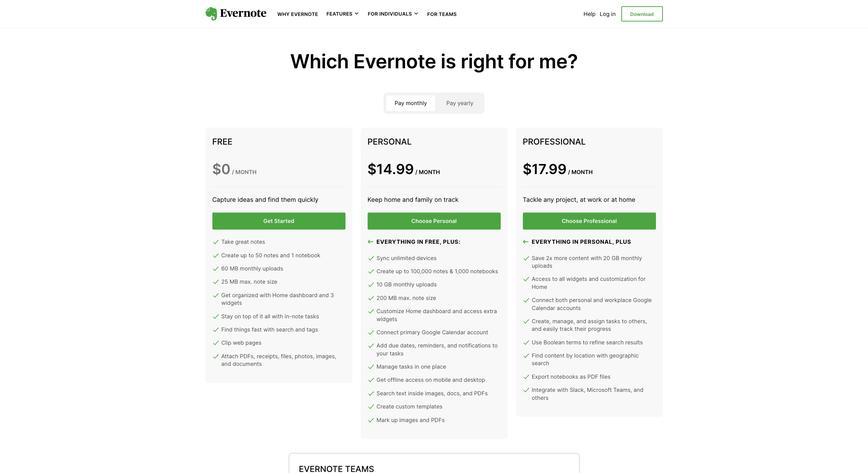 Task type: locate. For each thing, give the bounding box(es) containing it.
up
[[241, 252, 247, 259], [396, 268, 403, 275], [392, 416, 398, 423]]

month inside $ 14.99 / month
[[419, 169, 440, 176]]

content down the everything in personal, plus
[[569, 254, 590, 261]]

help
[[584, 10, 596, 17]]

home up in-
[[273, 292, 288, 299]]

0 horizontal spatial $
[[212, 161, 221, 178]]

2 / from the left
[[416, 169, 418, 176]]

choose personal
[[412, 217, 457, 224]]

features button
[[327, 10, 360, 17]]

2 vertical spatial get
[[377, 377, 386, 383]]

0 vertical spatial personal
[[368, 137, 412, 147]]

2 vertical spatial mb
[[389, 294, 397, 301]]

connect up add
[[377, 329, 399, 336]]

2 horizontal spatial on
[[435, 196, 442, 203]]

0 vertical spatial notebooks
[[471, 268, 499, 275]]

1 choose from the left
[[412, 217, 432, 224]]

take
[[221, 238, 234, 245]]

keep
[[368, 196, 383, 203]]

1 horizontal spatial get
[[264, 217, 273, 224]]

find down use
[[532, 352, 544, 359]]

3 $ from the left
[[523, 161, 532, 178]]

1 vertical spatial notebooks
[[551, 373, 579, 380]]

2 vertical spatial notes
[[434, 268, 448, 275]]

$ up keep
[[368, 161, 377, 178]]

search up geographic
[[607, 339, 624, 346]]

/ inside $ 0 / month
[[232, 169, 234, 176]]

for left teams
[[428, 11, 438, 17]]

0 horizontal spatial widgets
[[221, 299, 242, 306]]

2 vertical spatial up
[[392, 416, 398, 423]]

pay monthly
[[395, 100, 427, 107]]

2 vertical spatial note
[[292, 313, 304, 320]]

1 horizontal spatial $
[[368, 161, 377, 178]]

access left the extra at the bottom right
[[464, 308, 483, 315]]

tasks down the due
[[390, 350, 404, 357]]

month inside $ 0 / month
[[236, 169, 257, 176]]

images, inside attach pdfs, receipts, files, photos, images, and documents
[[316, 353, 337, 360]]

1 horizontal spatial personal
[[434, 217, 457, 224]]

tasks up offline
[[399, 363, 413, 370]]

mb right '200'
[[389, 294, 397, 301]]

get inside 'get organized with home dashboard and 3 widgets'
[[221, 292, 231, 299]]

for for for teams
[[428, 11, 438, 17]]

manage,
[[553, 318, 575, 325]]

pdfs down "desktop"
[[475, 390, 488, 397]]

in left personal,
[[573, 238, 579, 245]]

download link
[[622, 6, 663, 22]]

notes left "&"
[[434, 268, 448, 275]]

in for everything in personal, plus
[[573, 238, 579, 245]]

2 pay from the left
[[447, 100, 456, 107]]

choose professional
[[562, 217, 617, 224]]

max. up organized
[[240, 278, 252, 285]]

with left 20 at the right
[[591, 254, 602, 261]]

1 vertical spatial all
[[265, 313, 271, 320]]

1 vertical spatial images,
[[425, 390, 446, 397]]

up down the unlimited in the bottom of the page
[[396, 268, 403, 275]]

and up 'their'
[[577, 318, 587, 325]]

dashboard up in-
[[290, 292, 318, 299]]

1 month from the left
[[236, 169, 257, 176]]

to right notifications
[[493, 342, 498, 349]]

0 horizontal spatial find
[[221, 326, 233, 333]]

extra
[[484, 308, 498, 315]]

1 horizontal spatial find
[[532, 352, 544, 359]]

widgets inside 'customize home dashboard and access extra widgets'
[[377, 315, 398, 322]]

track
[[444, 196, 459, 203], [560, 325, 574, 332]]

choose for 14.99
[[412, 217, 432, 224]]

sync unlimited devices
[[377, 254, 437, 261]]

0 horizontal spatial images,
[[316, 353, 337, 360]]

month for 17.99
[[572, 169, 593, 176]]

1 horizontal spatial for
[[639, 276, 646, 282]]

as
[[580, 373, 586, 380]]

professional
[[523, 137, 586, 147], [584, 217, 617, 224]]

in left one
[[415, 363, 420, 370]]

1 vertical spatial personal
[[434, 217, 457, 224]]

find down stay
[[221, 326, 233, 333]]

and up the connect primary google calendar account at bottom
[[453, 308, 463, 315]]

home right the "or"
[[620, 196, 636, 203]]

ideas
[[238, 196, 254, 203]]

1 horizontal spatial notebooks
[[551, 373, 579, 380]]

in right log
[[612, 10, 616, 17]]

1 vertical spatial calendar
[[442, 329, 466, 336]]

0 vertical spatial connect
[[532, 297, 554, 304]]

gb
[[612, 254, 620, 261], [384, 281, 392, 288]]

pages
[[246, 339, 262, 346]]

files,
[[281, 353, 293, 360]]

0 vertical spatial dashboard
[[290, 292, 318, 299]]

1 $ from the left
[[212, 161, 221, 178]]

1 horizontal spatial note
[[292, 313, 304, 320]]

pdfs,
[[240, 353, 255, 360]]

it
[[260, 313, 263, 320]]

notes right 50
[[264, 252, 279, 259]]

access
[[532, 276, 551, 282]]

mb for 200
[[389, 294, 397, 301]]

google up others, at the right bottom
[[634, 297, 652, 304]]

2 vertical spatial search
[[532, 360, 550, 367]]

create down the take
[[221, 252, 239, 259]]

with down refine
[[597, 352, 608, 359]]

0 horizontal spatial personal
[[368, 137, 412, 147]]

tasks up tags
[[305, 313, 319, 320]]

0 horizontal spatial month
[[236, 169, 257, 176]]

and down "templates"
[[420, 416, 430, 423]]

1 horizontal spatial uploads
[[416, 281, 437, 288]]

1 vertical spatial home
[[273, 292, 288, 299]]

everything up the unlimited in the bottom of the page
[[377, 238, 416, 245]]

get offline access on mobile and desktop
[[377, 377, 486, 383]]

all
[[560, 276, 565, 282], [265, 313, 271, 320]]

note
[[254, 278, 266, 285], [413, 294, 425, 301], [292, 313, 304, 320]]

$ up tackle
[[523, 161, 532, 178]]

0 vertical spatial images,
[[316, 353, 337, 360]]

1 vertical spatial up
[[396, 268, 403, 275]]

content inside find content by location with geographic search
[[545, 352, 565, 359]]

size for 200 mb max. note size
[[426, 294, 437, 301]]

1 vertical spatial max.
[[399, 294, 411, 301]]

1 horizontal spatial everything
[[532, 238, 571, 245]]

personal
[[570, 297, 592, 304]]

customize
[[377, 308, 405, 315]]

images, right photos,
[[316, 353, 337, 360]]

3 month from the left
[[572, 169, 593, 176]]

get for get organized with home dashboard and 3 widgets
[[221, 292, 231, 299]]

home down access
[[532, 283, 548, 290]]

your
[[377, 350, 388, 357]]

widgets up stay
[[221, 299, 242, 306]]

0 vertical spatial widgets
[[567, 276, 588, 282]]

0 vertical spatial professional
[[523, 137, 586, 147]]

stay on top of it all with in-note tasks
[[221, 313, 319, 320]]

1 horizontal spatial google
[[634, 297, 652, 304]]

integrate with slack, microsoft teams, and others
[[532, 386, 644, 401]]

personal up 14.99
[[368, 137, 412, 147]]

0 vertical spatial for
[[509, 50, 535, 73]]

1 vertical spatial access
[[406, 377, 424, 383]]

1 horizontal spatial /
[[416, 169, 418, 176]]

choose professional link
[[523, 212, 656, 230]]

size
[[267, 278, 278, 285], [426, 294, 437, 301]]

pay monthly button
[[387, 95, 436, 111]]

mb right 60
[[230, 265, 239, 272]]

for inside button
[[368, 11, 378, 17]]

with inside 'get organized with home dashboard and 3 widgets'
[[260, 292, 271, 299]]

size up 'get organized with home dashboard and 3 widgets'
[[267, 278, 278, 285]]

to inside add due dates, reminders, and notifications to your tasks
[[493, 342, 498, 349]]

images, down get offline access on mobile and desktop
[[425, 390, 446, 397]]

1 horizontal spatial at
[[612, 196, 618, 203]]

dashboard inside 'customize home dashboard and access extra widgets'
[[423, 308, 451, 315]]

home inside access to all widgets and customization for home
[[532, 283, 548, 290]]

2 horizontal spatial uploads
[[532, 262, 553, 269]]

notebooks left as
[[551, 373, 579, 380]]

0 horizontal spatial search
[[276, 326, 294, 333]]

up down take great notes
[[241, 252, 247, 259]]

1 vertical spatial dashboard
[[423, 308, 451, 315]]

images,
[[316, 353, 337, 360], [425, 390, 446, 397]]

notifications
[[459, 342, 491, 349]]

everything in personal, plus
[[532, 238, 632, 245]]

and right teams,
[[634, 386, 644, 393]]

0 horizontal spatial pay
[[395, 100, 405, 107]]

get started link
[[212, 212, 346, 230]]

with inside the save 2x more content with 20 gb monthly uploads
[[591, 254, 602, 261]]

all right it
[[265, 313, 271, 320]]

find inside find content by location with geographic search
[[532, 352, 544, 359]]

sync
[[377, 254, 390, 261]]

1 horizontal spatial home
[[620, 196, 636, 203]]

for left individuals
[[368, 11, 378, 17]]

on left "top"
[[235, 313, 241, 320]]

/ inside $ 14.99 / month
[[416, 169, 418, 176]]

professional up personal,
[[584, 217, 617, 224]]

2 everything from the left
[[532, 238, 571, 245]]

up right mark
[[392, 416, 398, 423]]

0 vertical spatial access
[[464, 308, 483, 315]]

/ right 14.99
[[416, 169, 418, 176]]

uploads
[[532, 262, 553, 269], [263, 265, 283, 272], [416, 281, 437, 288]]

create down search
[[377, 403, 394, 410]]

images
[[400, 416, 419, 423]]

1 vertical spatial find
[[532, 352, 544, 359]]

everything
[[377, 238, 416, 245], [532, 238, 571, 245]]

assign
[[588, 318, 605, 325]]

choose
[[412, 217, 432, 224], [562, 217, 583, 224]]

uploads down 100,000
[[416, 281, 437, 288]]

0 horizontal spatial all
[[265, 313, 271, 320]]

0 horizontal spatial evernote
[[291, 11, 318, 17]]

1 vertical spatial google
[[422, 329, 441, 336]]

1 everything from the left
[[377, 238, 416, 245]]

calendar left account
[[442, 329, 466, 336]]

in left free,
[[418, 238, 424, 245]]

1 vertical spatial content
[[545, 352, 565, 359]]

and right personal
[[594, 297, 604, 304]]

log
[[600, 10, 610, 17]]

google up the reminders,
[[422, 329, 441, 336]]

0 vertical spatial max.
[[240, 278, 252, 285]]

and left 3
[[319, 292, 329, 299]]

2 choose from the left
[[562, 217, 583, 224]]

reminders,
[[418, 342, 446, 349]]

1 vertical spatial search
[[607, 339, 624, 346]]

home down 200 mb max. note size
[[406, 308, 422, 315]]

google
[[634, 297, 652, 304], [422, 329, 441, 336]]

integrate
[[532, 386, 556, 393]]

0 horizontal spatial at
[[580, 196, 586, 203]]

everything up 2x
[[532, 238, 571, 245]]

1 horizontal spatial evernote
[[354, 50, 437, 73]]

progress
[[589, 325, 612, 332]]

terms
[[567, 339, 582, 346]]

widgets inside 'get organized with home dashboard and 3 widgets'
[[221, 299, 242, 306]]

month inside $ 17.99 / month
[[572, 169, 593, 176]]

uploads for customize home dashboard and access extra widgets
[[416, 281, 437, 288]]

any
[[544, 196, 555, 203]]

primary
[[401, 329, 421, 336]]

gb right 10
[[384, 281, 392, 288]]

to inside create, manage, and assign tasks to others, and easily track their progress
[[622, 318, 628, 325]]

home
[[385, 196, 401, 203], [620, 196, 636, 203]]

dashboard up the connect primary google calendar account at bottom
[[423, 308, 451, 315]]

search down in-
[[276, 326, 294, 333]]

with left slack,
[[558, 386, 569, 393]]

export notebooks as pdf files
[[532, 373, 611, 380]]

search inside find content by location with geographic search
[[532, 360, 550, 367]]

0 horizontal spatial access
[[406, 377, 424, 383]]

0 horizontal spatial note
[[254, 278, 266, 285]]

0 vertical spatial content
[[569, 254, 590, 261]]

search up export
[[532, 360, 550, 367]]

dashboard inside 'get organized with home dashboard and 3 widgets'
[[290, 292, 318, 299]]

on left mobile
[[426, 377, 432, 383]]

1 horizontal spatial images,
[[425, 390, 446, 397]]

uploads for get organized with home dashboard and 3 widgets
[[263, 265, 283, 272]]

teams
[[439, 11, 457, 17]]

note for organized
[[254, 278, 266, 285]]

3 / from the left
[[569, 169, 571, 176]]

everything for 14.99
[[377, 238, 416, 245]]

get down 25
[[221, 292, 231, 299]]

1 horizontal spatial max.
[[399, 294, 411, 301]]

log in link
[[600, 10, 616, 17]]

more
[[555, 254, 568, 261]]

notes up 50
[[251, 238, 265, 245]]

1 horizontal spatial content
[[569, 254, 590, 261]]

pay yearly button
[[439, 95, 482, 111]]

0 horizontal spatial everything
[[377, 238, 416, 245]]

/ inside $ 17.99 / month
[[569, 169, 571, 176]]

create down sync
[[377, 268, 394, 275]]

0 horizontal spatial content
[[545, 352, 565, 359]]

and inside add due dates, reminders, and notifications to your tasks
[[448, 342, 458, 349]]

home
[[532, 283, 548, 290], [273, 292, 288, 299], [406, 308, 422, 315]]

0 vertical spatial get
[[264, 217, 273, 224]]

pay
[[395, 100, 405, 107], [447, 100, 456, 107]]

on
[[435, 196, 442, 203], [235, 313, 241, 320], [426, 377, 432, 383]]

add due dates, reminders, and notifications to your tasks
[[377, 342, 498, 357]]

month for 0
[[236, 169, 257, 176]]

connect inside connect both personal and workplace google calendar accounts
[[532, 297, 554, 304]]

and inside integrate with slack, microsoft teams, and others
[[634, 386, 644, 393]]

family
[[416, 196, 433, 203]]

tackle
[[523, 196, 542, 203]]

0 horizontal spatial size
[[267, 278, 278, 285]]

1 / from the left
[[232, 169, 234, 176]]

or
[[604, 196, 610, 203]]

note down 'get organized with home dashboard and 3 widgets'
[[292, 313, 304, 320]]

0 vertical spatial note
[[254, 278, 266, 285]]

0 vertical spatial create
[[221, 252, 239, 259]]

access up inside
[[406, 377, 424, 383]]

create
[[221, 252, 239, 259], [377, 268, 394, 275], [377, 403, 394, 410]]

50
[[256, 252, 262, 259]]

monthly inside the save 2x more content with 20 gb monthly uploads
[[622, 254, 643, 261]]

notes for sync unlimited devices
[[434, 268, 448, 275]]

2 vertical spatial on
[[426, 377, 432, 383]]

0 horizontal spatial choose
[[412, 217, 432, 224]]

2 month from the left
[[419, 169, 440, 176]]

0 vertical spatial all
[[560, 276, 565, 282]]

why evernote link
[[278, 10, 318, 17]]

track up choose personal
[[444, 196, 459, 203]]

/ for 17.99
[[569, 169, 571, 176]]

0 vertical spatial find
[[221, 326, 233, 333]]

uploads down save at the bottom right of the page
[[532, 262, 553, 269]]

started
[[274, 217, 295, 224]]

0 vertical spatial gb
[[612, 254, 620, 261]]

notebook
[[296, 252, 321, 259]]

professional up $ 17.99 / month at right
[[523, 137, 586, 147]]

0 horizontal spatial home
[[385, 196, 401, 203]]

1 vertical spatial notes
[[264, 252, 279, 259]]

2 horizontal spatial /
[[569, 169, 571, 176]]

60 mb monthly uploads
[[221, 265, 283, 272]]

/ right 0
[[232, 169, 234, 176]]

1 pay from the left
[[395, 100, 405, 107]]

manage
[[377, 363, 398, 370]]

with right organized
[[260, 292, 271, 299]]

20
[[604, 254, 611, 261]]

evernote logo image
[[206, 7, 267, 21]]

get left started on the top left of the page
[[264, 217, 273, 224]]

$ 17.99 / month
[[523, 161, 593, 178]]

to right access
[[553, 276, 558, 282]]

0 horizontal spatial /
[[232, 169, 234, 176]]

pdfs down "templates"
[[431, 416, 445, 423]]

2 horizontal spatial home
[[532, 283, 548, 290]]

track inside create, manage, and assign tasks to others, and easily track their progress
[[560, 325, 574, 332]]

max. down the 10 gb monthly uploads
[[399, 294, 411, 301]]

/ right 17.99
[[569, 169, 571, 176]]

0 vertical spatial up
[[241, 252, 247, 259]]

choose personal link
[[368, 212, 501, 230]]

to left others, at the right bottom
[[622, 318, 628, 325]]

microsoft
[[588, 386, 612, 393]]

pdf
[[588, 373, 599, 380]]

2 horizontal spatial note
[[413, 294, 425, 301]]

calendar inside connect both personal and workplace google calendar accounts
[[532, 304, 556, 311]]

1 horizontal spatial for
[[428, 11, 438, 17]]

and down attach
[[221, 360, 231, 367]]

get for get offline access on mobile and desktop
[[377, 377, 386, 383]]

search
[[377, 390, 395, 397]]

right
[[461, 50, 504, 73]]

1 vertical spatial on
[[235, 313, 241, 320]]

on right family
[[435, 196, 442, 203]]

and down the save 2x more content with 20 gb monthly uploads
[[589, 276, 599, 282]]

2 $ from the left
[[368, 161, 377, 178]]

widgets down customize on the left bottom of page
[[377, 315, 398, 322]]

connect left both
[[532, 297, 554, 304]]

calendar up create,
[[532, 304, 556, 311]]

2 horizontal spatial widgets
[[567, 276, 588, 282]]

fast
[[252, 326, 262, 333]]

1 horizontal spatial dashboard
[[423, 308, 451, 315]]

home right keep
[[385, 196, 401, 203]]

web
[[233, 339, 244, 346]]

uploads down create up to 50 notes and 1 notebook
[[263, 265, 283, 272]]

content down boolean
[[545, 352, 565, 359]]

mb right 25
[[230, 278, 238, 285]]

size for 25 mb max. note size
[[267, 278, 278, 285]]

1 horizontal spatial choose
[[562, 217, 583, 224]]

get up search
[[377, 377, 386, 383]]

1 horizontal spatial gb
[[612, 254, 620, 261]]

0 horizontal spatial google
[[422, 329, 441, 336]]

0 vertical spatial pdfs
[[475, 390, 488, 397]]

1 home from the left
[[385, 196, 401, 203]]

0 horizontal spatial for
[[368, 11, 378, 17]]

and inside 'customize home dashboard and access extra widgets'
[[453, 308, 463, 315]]

0 horizontal spatial pdfs
[[431, 416, 445, 423]]

keep home and family on track
[[368, 196, 459, 203]]

at left the work
[[580, 196, 586, 203]]



Task type: vqa. For each thing, say whether or not it's contained in the screenshot.
'things'
yes



Task type: describe. For each thing, give the bounding box(es) containing it.
refine
[[590, 339, 605, 346]]

month for 14.99
[[419, 169, 440, 176]]

yearly
[[458, 100, 474, 107]]

uploads inside the save 2x more content with 20 gb monthly uploads
[[532, 262, 553, 269]]

2x
[[547, 254, 553, 261]]

max. for home
[[399, 294, 411, 301]]

for individuals
[[368, 11, 412, 17]]

find for find content by location with geographic search
[[532, 352, 544, 359]]

0 horizontal spatial track
[[444, 196, 459, 203]]

$ 0 / month
[[212, 161, 257, 178]]

evernote for which
[[354, 50, 437, 73]]

create custom templates
[[377, 403, 443, 410]]

with right "fast"
[[264, 326, 275, 333]]

me?
[[539, 50, 578, 73]]

find
[[268, 196, 279, 203]]

2 at from the left
[[612, 196, 618, 203]]

2 home from the left
[[620, 196, 636, 203]]

templates
[[417, 403, 443, 410]]

content inside the save 2x more content with 20 gb monthly uploads
[[569, 254, 590, 261]]

both
[[556, 297, 568, 304]]

pay for pay yearly
[[447, 100, 456, 107]]

custom
[[396, 403, 415, 410]]

one
[[421, 363, 431, 370]]

in-
[[285, 313, 292, 320]]

organized
[[232, 292, 258, 299]]

1 vertical spatial professional
[[584, 217, 617, 224]]

get for get started
[[264, 217, 273, 224]]

0 vertical spatial search
[[276, 326, 294, 333]]

project,
[[556, 196, 579, 203]]

tasks inside add due dates, reminders, and notifications to your tasks
[[390, 350, 404, 357]]

1 horizontal spatial pdfs
[[475, 390, 488, 397]]

capture ideas and find them quickly
[[212, 196, 319, 203]]

receipts,
[[257, 353, 280, 360]]

create for gb
[[377, 268, 394, 275]]

which
[[290, 50, 349, 73]]

teams,
[[614, 386, 633, 393]]

slack,
[[570, 386, 586, 393]]

200
[[377, 294, 387, 301]]

$ for 0
[[212, 161, 221, 178]]

2 horizontal spatial search
[[607, 339, 624, 346]]

use boolean terms to refine search results
[[532, 339, 643, 346]]

tackle any project, at work or at home
[[523, 196, 636, 203]]

features
[[327, 11, 353, 17]]

25 mb max. note size
[[221, 278, 278, 285]]

text
[[397, 390, 407, 397]]

and left "find"
[[255, 196, 266, 203]]

and inside connect both personal and workplace google calendar accounts
[[594, 297, 604, 304]]

and inside access to all widgets and customization for home
[[589, 276, 599, 282]]

which evernote is right for me?
[[290, 50, 578, 73]]

to left 50
[[249, 252, 254, 259]]

100,000
[[411, 268, 432, 275]]

connect for connect both personal and workplace google calendar accounts
[[532, 297, 554, 304]]

everything for 17.99
[[532, 238, 571, 245]]

for individuals button
[[368, 10, 419, 17]]

and inside 'get organized with home dashboard and 3 widgets'
[[319, 292, 329, 299]]

create up to 50 notes and 1 notebook
[[221, 252, 321, 259]]

in for everything in free, plus:
[[418, 238, 424, 245]]

0 horizontal spatial on
[[235, 313, 241, 320]]

for teams
[[428, 11, 457, 17]]

documents
[[233, 360, 262, 367]]

to down sync unlimited devices
[[404, 268, 409, 275]]

customize home dashboard and access extra widgets
[[377, 308, 498, 322]]

to inside access to all widgets and customization for home
[[553, 276, 558, 282]]

$ for 14.99
[[368, 161, 377, 178]]

pay for pay monthly
[[395, 100, 405, 107]]

capture
[[212, 196, 236, 203]]

results
[[626, 339, 643, 346]]

0 horizontal spatial calendar
[[442, 329, 466, 336]]

max. for organized
[[240, 278, 252, 285]]

and down create,
[[532, 325, 542, 332]]

plus
[[616, 238, 632, 245]]

access to all widgets and customization for home
[[532, 276, 646, 290]]

to left refine
[[583, 339, 589, 346]]

and left tags
[[296, 326, 305, 333]]

save
[[532, 254, 545, 261]]

evernote for why
[[291, 11, 318, 17]]

with left in-
[[272, 313, 283, 320]]

&
[[450, 268, 454, 275]]

connect both personal and workplace google calendar accounts
[[532, 297, 652, 311]]

access inside 'customize home dashboard and access extra widgets'
[[464, 308, 483, 315]]

mark
[[377, 416, 390, 423]]

mb for 25
[[230, 278, 238, 285]]

use
[[532, 339, 543, 346]]

inside
[[408, 390, 424, 397]]

all inside access to all widgets and customization for home
[[560, 276, 565, 282]]

boolean
[[544, 339, 565, 346]]

others
[[532, 394, 549, 401]]

and left family
[[403, 196, 414, 203]]

monthly inside button
[[406, 100, 427, 107]]

search text inside images, docs, and pdfs
[[377, 390, 488, 397]]

widgets inside access to all widgets and customization for home
[[567, 276, 588, 282]]

great
[[235, 238, 249, 245]]

offline
[[388, 377, 404, 383]]

home inside 'get organized with home dashboard and 3 widgets'
[[273, 292, 288, 299]]

60
[[221, 265, 228, 272]]

desktop
[[464, 377, 486, 383]]

individuals
[[380, 11, 412, 17]]

notes for take great notes
[[264, 252, 279, 259]]

$ 14.99 / month
[[368, 161, 440, 178]]

tags
[[307, 326, 318, 333]]

0 vertical spatial notes
[[251, 238, 265, 245]]

mb for 60
[[230, 265, 239, 272]]

pay yearly
[[447, 100, 474, 107]]

and right docs, on the right bottom of page
[[463, 390, 473, 397]]

note for home
[[413, 294, 425, 301]]

dates,
[[401, 342, 417, 349]]

in for log in
[[612, 10, 616, 17]]

everything in free, plus:
[[377, 238, 461, 245]]

tasks inside create, manage, and assign tasks to others, and easily track their progress
[[607, 318, 621, 325]]

home inside 'customize home dashboard and access extra widgets'
[[406, 308, 422, 315]]

/ for 14.99
[[416, 169, 418, 176]]

2 vertical spatial create
[[377, 403, 394, 410]]

1 vertical spatial pdfs
[[431, 416, 445, 423]]

connect primary google calendar account
[[377, 329, 489, 336]]

mobile
[[434, 377, 451, 383]]

google inside connect both personal and workplace google calendar accounts
[[634, 297, 652, 304]]

200 mb max. note size
[[377, 294, 437, 301]]

for teams link
[[428, 10, 457, 17]]

0
[[221, 161, 231, 178]]

0 horizontal spatial gb
[[384, 281, 392, 288]]

free,
[[425, 238, 442, 245]]

of
[[253, 313, 258, 320]]

place
[[432, 363, 447, 370]]

create,
[[532, 318, 551, 325]]

with inside integrate with slack, microsoft teams, and others
[[558, 386, 569, 393]]

and left 1 at the bottom
[[280, 252, 290, 259]]

their
[[575, 325, 587, 332]]

create up to 100,000 notes & 1,000 notebooks
[[377, 268, 499, 275]]

up for gb
[[396, 268, 403, 275]]

1,000
[[455, 268, 469, 275]]

$ for 17.99
[[523, 161, 532, 178]]

create for mb
[[221, 252, 239, 259]]

and inside attach pdfs, receipts, files, photos, images, and documents
[[221, 360, 231, 367]]

for inside access to all widgets and customization for home
[[639, 276, 646, 282]]

up for mb
[[241, 252, 247, 259]]

quickly
[[298, 196, 319, 203]]

choose for 17.99
[[562, 217, 583, 224]]

find for find things fast with search and tags
[[221, 326, 233, 333]]

gb inside the save 2x more content with 20 gb monthly uploads
[[612, 254, 620, 261]]

add
[[377, 342, 388, 349]]

for for for individuals
[[368, 11, 378, 17]]

0 horizontal spatial notebooks
[[471, 268, 499, 275]]

1 at from the left
[[580, 196, 586, 203]]

and up docs, on the right bottom of page
[[453, 377, 463, 383]]

connect for connect primary google calendar account
[[377, 329, 399, 336]]

them
[[281, 196, 296, 203]]

with inside find content by location with geographic search
[[597, 352, 608, 359]]

photos,
[[295, 353, 315, 360]]

customization
[[601, 276, 637, 282]]

work
[[588, 196, 602, 203]]

/ for 0
[[232, 169, 234, 176]]

10 gb monthly uploads
[[377, 281, 437, 288]]



